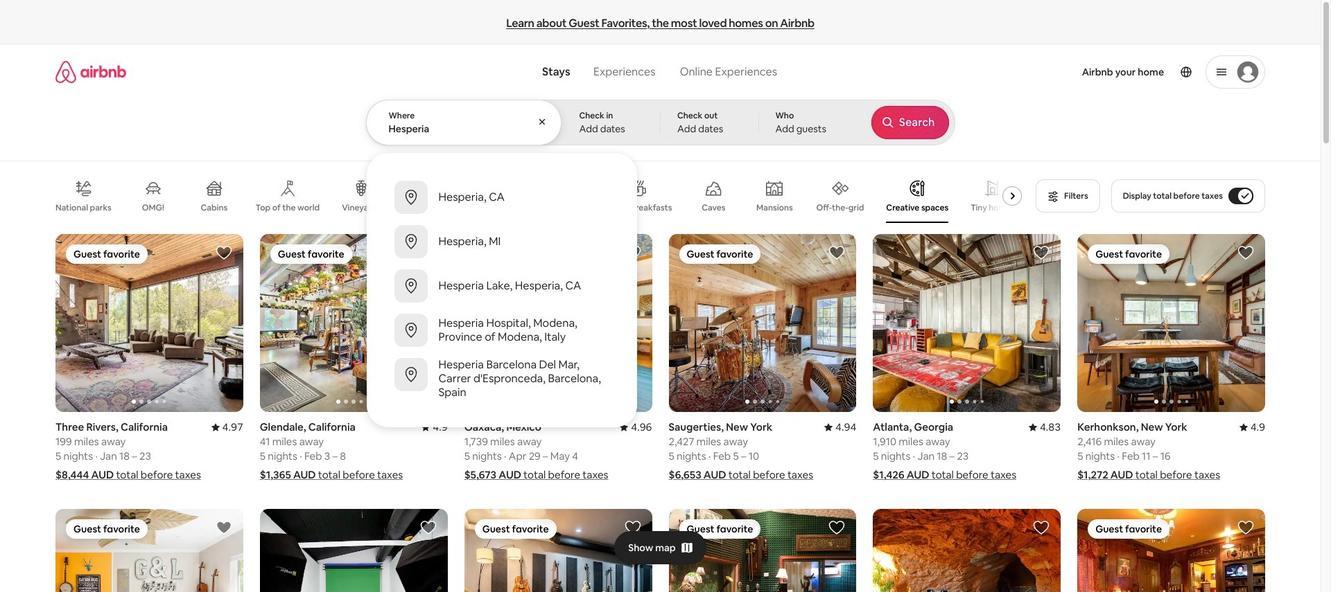 Task type: vqa. For each thing, say whether or not it's contained in the screenshot.
KING related to Bedroom 2
no



Task type: describe. For each thing, give the bounding box(es) containing it.
profile element
[[799, 44, 1266, 100]]

what can we help you find? tab list
[[531, 57, 668, 87]]

2 option from the top
[[367, 220, 637, 264]]

Search destinations search field
[[389, 123, 540, 135]]

4.96 out of 5 average rating image
[[620, 421, 652, 434]]

4.83 out of 5 average rating image
[[1029, 421, 1061, 434]]

add to wishlist: glendale, california image
[[420, 245, 437, 261]]

4.94 out of 5 average rating image
[[825, 421, 857, 434]]

4.9 out of 5 average rating image
[[1240, 421, 1266, 434]]

add to wishlist: la mesa, california image
[[216, 520, 232, 537]]

add to wishlist: franklin, tennessee image
[[420, 520, 437, 537]]

add to wishlist: three rivers, california image
[[216, 245, 232, 261]]

3 option from the top
[[367, 264, 637, 309]]

add to wishlist: oaxaca, mexico image
[[624, 245, 641, 261]]

4.97 out of 5 average rating image
[[211, 421, 243, 434]]



Task type: locate. For each thing, give the bounding box(es) containing it.
add to wishlist: boulder, utah image
[[1033, 520, 1050, 537]]

None search field
[[366, 44, 955, 428]]

search suggestions list box
[[367, 164, 637, 417]]

1 option from the top
[[367, 175, 637, 220]]

5 option from the top
[[367, 353, 637, 406]]

tab panel
[[366, 100, 955, 428]]

option
[[367, 175, 637, 220], [367, 220, 637, 264], [367, 264, 637, 309], [367, 309, 637, 353], [367, 353, 637, 406]]

add to wishlist: nashville, tennessee image
[[624, 520, 641, 537]]

group
[[55, 169, 1028, 223], [55, 234, 243, 413], [260, 234, 448, 413], [464, 234, 652, 413], [669, 234, 857, 413], [873, 234, 1061, 413], [1078, 234, 1266, 413], [55, 510, 243, 593], [260, 510, 448, 593], [464, 510, 652, 593], [669, 510, 857, 593], [873, 510, 1061, 593], [1078, 510, 1266, 593]]

add to wishlist: saugerties, new york image
[[829, 245, 846, 261]]

add to wishlist: kerhonkson, new york image
[[1238, 245, 1255, 261]]

add to wishlist: covington, georgia image
[[1238, 520, 1255, 537]]

4.9 out of 5 average rating image
[[422, 421, 448, 434]]

add to wishlist: atlanta, georgia image
[[1033, 245, 1050, 261]]

add to wishlist: redwood valley, california image
[[829, 520, 846, 537]]

4 option from the top
[[367, 309, 637, 353]]



